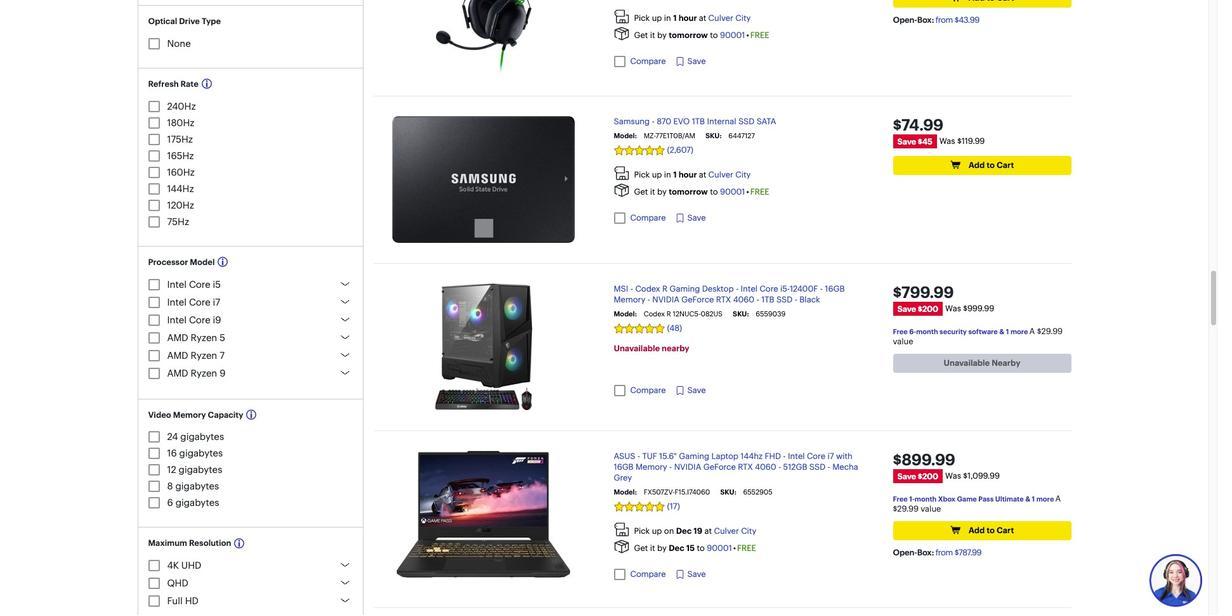 Task type: vqa. For each thing, say whether or not it's contained in the screenshot.
Great deals. All right here. Also, shop new deals every day with 20 Days of Deals.
no



Task type: locate. For each thing, give the bounding box(es) containing it.
0 vertical spatial a
[[1030, 326, 1035, 336]]

intel for intel core i9
[[167, 314, 187, 326]]

maximum
[[148, 538, 187, 549]]

video
[[148, 410, 171, 420]]

2 cart from the top
[[997, 525, 1014, 535]]

1tb inside msi - codex r gaming desktop - intel core i5-12400f - 16gb memory - nvidia geforce rtx 4060 - 1tb ssd - black
[[762, 294, 774, 304]]

open- down 29.99 value
[[893, 547, 917, 557]]

- left mecha on the bottom right of the page
[[828, 462, 830, 472]]

- down 12400f
[[795, 294, 798, 304]]

0 vertical spatial add to cart
[[969, 160, 1014, 170]]

gigabytes for 12 gigabytes
[[179, 464, 222, 476]]

240Hz checkbox
[[148, 101, 160, 112]]

rtx down 144hz
[[738, 462, 753, 472]]

model: down grey
[[614, 488, 637, 497]]

0 horizontal spatial value
[[893, 336, 913, 346]]

game
[[957, 495, 977, 504]]

processor model
[[148, 257, 215, 267]]

75hz
[[167, 216, 189, 228]]

dec left 15
[[669, 543, 684, 553]]

1 vertical spatial •
[[747, 187, 749, 197]]

gigabytes up '16 gigabytes'
[[180, 431, 224, 443]]

nvidia inside asus - tuf 15.6" gaming laptop 144hz fhd - intel core i7 with 16gb memory - nvidia geforce rtx 4060 - 512gb ssd - mecha grey
[[674, 462, 701, 472]]

12 gigabytes checkbox
[[148, 465, 160, 476]]

free left 6-
[[893, 327, 908, 336]]

dec for get it by
[[669, 543, 684, 553]]

0 horizontal spatial i7
[[213, 296, 220, 308]]

more right ultimate
[[1037, 495, 1054, 504]]

unavailable nearby button
[[893, 354, 1071, 373]]

month left security
[[916, 327, 938, 336]]

(48)
[[667, 323, 682, 333]]

add to cart button down the $119.99
[[893, 156, 1071, 175]]

4060 inside msi - codex r gaming desktop - intel core i5-12400f - 16gb memory - nvidia geforce rtx 4060 - 1tb ssd - black
[[733, 294, 755, 304]]

2 vertical spatial sku:
[[720, 488, 736, 497]]

AMD Ryzen 5 checkbox
[[148, 332, 160, 344]]

gigabytes down "12 gigabytes"
[[175, 481, 219, 493]]

in for internal's culver city button
[[664, 169, 671, 179]]

4 save button from the top
[[675, 569, 706, 581]]

0 vertical spatial r
[[662, 283, 668, 294]]

rtx down desktop
[[716, 294, 731, 304]]

0 vertical spatial free
[[893, 327, 908, 336]]

1 vertical spatial value
[[921, 504, 941, 514]]

4 compare from the top
[[630, 569, 666, 579]]

0 vertical spatial at
[[699, 12, 706, 23]]

core inside "link"
[[189, 314, 210, 326]]

2 compare checkbox from the top
[[614, 385, 625, 396]]

1 pick from the top
[[634, 12, 650, 23]]

2 $200 from the top
[[918, 471, 938, 481]]

rate
[[181, 79, 199, 89]]

model: down msi
[[614, 309, 637, 318]]

ryzen left 7
[[191, 349, 217, 361]]

amd right amd ryzen 9 option
[[167, 367, 188, 379]]

intel right intel core i9 checkbox
[[167, 314, 187, 326]]

2 vertical spatial 90001 button
[[707, 543, 732, 553]]

1 vertical spatial free
[[751, 187, 769, 197]]

0 vertical spatial dec
[[676, 526, 692, 536]]

4060 down desktop
[[733, 294, 755, 304]]

intel down "processor model"
[[167, 278, 187, 290]]

1 vertical spatial compare checkbox
[[614, 385, 625, 396]]

2 add from the top
[[969, 525, 985, 535]]

0 vertical spatial add to cart button
[[893, 156, 1071, 175]]

0 vertical spatial cart
[[997, 160, 1014, 170]]

value right 1-
[[921, 504, 941, 514]]

0 vertical spatial get it by tomorrow to 90001 • free
[[634, 30, 769, 40]]

culver for laptop
[[714, 526, 739, 536]]

a right ultimate
[[1055, 493, 1061, 504]]

1-
[[909, 495, 915, 504]]

memory
[[614, 294, 645, 304], [173, 410, 206, 420], [636, 462, 667, 472]]

1 vertical spatial by
[[657, 187, 667, 197]]

free for topmost culver city button
[[751, 30, 769, 40]]

1 vertical spatial unavailable
[[944, 358, 990, 368]]

cart for asus - tuf 15.6" gaming laptop 144hz fhd - intel core i7 with 16gb memory - nvidia geforce rtx 4060 - 512gb ssd - mecha grey
[[997, 525, 1014, 535]]

2 get from the top
[[634, 187, 648, 197]]

2 vertical spatial ryzen
[[191, 367, 217, 379]]

unavailable for unavailable nearby
[[614, 343, 660, 353]]

sata
[[757, 116, 776, 126]]

2 free from the top
[[893, 495, 908, 504]]

memory down msi
[[614, 294, 645, 304]]

add to cart down the $119.99
[[969, 160, 1014, 170]]

compare right compare option
[[630, 213, 666, 223]]

get
[[634, 30, 648, 40], [634, 187, 648, 197], [634, 543, 648, 553]]

160Hz checkbox
[[148, 167, 160, 178]]

box: left from $787.99
[[917, 547, 934, 557]]

by
[[657, 30, 667, 40], [657, 187, 667, 197], [657, 543, 667, 553]]

gigabytes down "24 gigabytes" on the bottom left
[[179, 448, 223, 460]]

1 vertical spatial free
[[893, 495, 908, 504]]

0 vertical spatial in
[[664, 12, 671, 23]]

1 vertical spatial save $200
[[898, 471, 938, 481]]

0 vertical spatial value
[[893, 336, 913, 346]]

2 it from the top
[[650, 187, 655, 197]]

16gb right 12400f
[[825, 283, 845, 294]]

msi - codex r gaming desktop - intel core i5-12400f - 16gb memory - nvidia geforce rtx 4060 - 1tb ssd - black - front_zoom image
[[435, 283, 532, 410]]

0 horizontal spatial ssd
[[739, 116, 755, 126]]

resolution
[[189, 538, 231, 549]]

ssd inside msi - codex r gaming desktop - intel core i5-12400f - 16gb memory - nvidia geforce rtx 4060 - 1tb ssd - black
[[777, 294, 793, 304]]

2 vertical spatial it
[[650, 543, 655, 553]]

best buy help human beacon image
[[1149, 554, 1203, 608]]

1 amd from the top
[[167, 332, 188, 344]]

culver city button for laptop
[[714, 526, 757, 536]]

1 vertical spatial cart
[[997, 525, 1014, 535]]

Compare checkbox
[[614, 56, 625, 67], [614, 385, 625, 396], [614, 569, 625, 580]]

intel core i7 link
[[167, 296, 220, 309]]

was right $45
[[940, 136, 955, 146]]

month inside free 6-month security software & 1 more a $ 29.99 value
[[916, 327, 938, 336]]

19
[[694, 526, 703, 536]]

full hd link
[[167, 595, 199, 609]]

r
[[662, 283, 668, 294], [667, 309, 671, 318]]

$ left 1-
[[893, 504, 897, 514]]

1 vertical spatial city
[[736, 169, 751, 179]]

unavailable left nearby
[[614, 343, 660, 353]]

2 vertical spatial at
[[705, 526, 712, 536]]

add down the $119.99
[[969, 160, 985, 170]]

8
[[167, 481, 173, 493]]

intel inside msi - codex r gaming desktop - intel core i5-12400f - 16gb memory - nvidia geforce rtx 4060 - 1tb ssd - black
[[741, 283, 758, 294]]

2 pick from the top
[[634, 169, 650, 179]]

compare for tuf
[[630, 569, 666, 579]]

1 vertical spatial was
[[945, 303, 961, 314]]

1tb up '6559039' at the right bottom
[[762, 294, 774, 304]]

core for i7
[[189, 296, 210, 308]]

77e1t0b/am
[[656, 131, 695, 140]]

compare checkbox for $899.99
[[614, 569, 625, 580]]

0 horizontal spatial 29.99
[[897, 504, 919, 514]]

month for a
[[916, 327, 938, 336]]

intel up 512gb
[[788, 451, 805, 461]]

120Hz checkbox
[[148, 200, 160, 211]]

QHD checkbox
[[148, 578, 160, 590]]

core for i5
[[189, 278, 210, 290]]

in for topmost culver city button
[[664, 12, 671, 23]]

0 vertical spatial open-
[[893, 14, 917, 24]]

1 horizontal spatial 1tb
[[762, 294, 774, 304]]

1 vertical spatial ssd
[[777, 294, 793, 304]]

gaming inside asus - tuf 15.6" gaming laptop 144hz fhd - intel core i7 with 16gb memory - nvidia geforce rtx 4060 - 512gb ssd - mecha grey
[[679, 451, 709, 461]]

1 horizontal spatial value
[[921, 504, 941, 514]]

2 model: from the top
[[614, 309, 637, 318]]

$
[[1037, 326, 1042, 336], [893, 504, 897, 514]]

3 by from the top
[[657, 543, 667, 553]]

0 vertical spatial 4060
[[733, 294, 755, 304]]

1 horizontal spatial 29.99
[[1042, 326, 1063, 336]]

it for tuf
[[650, 543, 655, 553]]

sku:
[[706, 131, 722, 140], [733, 309, 749, 318], [720, 488, 736, 497]]

$200 for $799.99
[[918, 304, 938, 314]]

was up 'xbox' on the bottom
[[945, 471, 961, 481]]

nvidia down 15.6"
[[674, 462, 701, 472]]

compare up 870
[[630, 56, 666, 66]]

0 horizontal spatial &
[[1000, 327, 1005, 336]]

2 vertical spatial was
[[945, 471, 961, 481]]

- right desktop
[[736, 283, 739, 294]]

16gb up grey
[[614, 462, 634, 472]]

ssd up 6447127 at the right of page
[[739, 116, 755, 126]]

month
[[916, 327, 938, 336], [915, 495, 937, 504]]

intel for intel core i5
[[167, 278, 187, 290]]

$200 down $899.99
[[918, 471, 938, 481]]

i7 inside intel core i7 link
[[213, 296, 220, 308]]

pick for asus
[[634, 526, 650, 536]]

3 pick from the top
[[634, 526, 650, 536]]

- up black
[[820, 283, 823, 294]]

rtx inside asus - tuf 15.6" gaming laptop 144hz fhd - intel core i7 with 16gb memory - nvidia geforce rtx 4060 - 512gb ssd - mecha grey
[[738, 462, 753, 472]]

box: for from $43.99
[[917, 14, 934, 24]]

0 vertical spatial nvidia
[[652, 294, 680, 304]]

amd for amd ryzen 9
[[167, 367, 188, 379]]

2 up from the top
[[652, 169, 662, 179]]

- up codex r 12nuc5-082us
[[648, 294, 650, 304]]

amd ryzen 5 link
[[167, 332, 225, 345]]

free left 1-
[[893, 495, 908, 504]]

2 vertical spatial amd
[[167, 367, 188, 379]]

0 vertical spatial save $200
[[898, 304, 938, 314]]

1 horizontal spatial $
[[1037, 326, 1042, 336]]

1 horizontal spatial 16gb
[[825, 283, 845, 294]]

1 box: from the top
[[917, 14, 934, 24]]

gaming right 15.6"
[[679, 451, 709, 461]]

samsung - 870 evo  1tb internal ssd sata
[[614, 116, 776, 126]]

7
[[220, 349, 225, 361]]

model: for $899.99
[[614, 488, 637, 497]]

4060 inside asus - tuf 15.6" gaming laptop 144hz fhd - intel core i7 with 16gb memory - nvidia geforce rtx 4060 - 512gb ssd - mecha grey
[[755, 462, 776, 472]]

165Hz checkbox
[[148, 150, 160, 162]]

1 pick up in 1 hour at culver city from the top
[[634, 12, 751, 23]]

2 save button from the top
[[675, 212, 706, 225]]

1 vertical spatial geforce
[[704, 462, 736, 472]]

r up codex r 12nuc5-082us
[[662, 283, 668, 294]]

by for 870
[[657, 187, 667, 197]]

culver
[[709, 12, 733, 23], [709, 169, 733, 179], [714, 526, 739, 536]]

1 in from the top
[[664, 12, 671, 23]]

2 vertical spatial city
[[741, 526, 757, 536]]

3 it from the top
[[650, 543, 655, 553]]

core left i5-
[[760, 283, 778, 294]]

082us
[[701, 309, 723, 318]]

hour
[[679, 12, 697, 23], [679, 169, 697, 179]]

(48) link
[[614, 323, 873, 334]]

4k uhd
[[167, 560, 201, 572]]

0 vertical spatial more
[[1011, 327, 1028, 336]]

grey
[[614, 472, 632, 483]]

$200 down $799.99
[[918, 304, 938, 314]]

AMD Ryzen 9 checkbox
[[148, 368, 160, 379]]

2 compare from the top
[[630, 213, 666, 223]]

was up security
[[945, 303, 961, 314]]

1 free from the top
[[893, 327, 908, 336]]

0 vertical spatial 16gb
[[825, 283, 845, 294]]

intel core i9 link
[[167, 314, 221, 327]]

unavailable down free 6-month security software & 1 more a $ 29.99 value at bottom
[[944, 358, 990, 368]]

model: down samsung
[[614, 131, 637, 140]]

to
[[710, 30, 718, 40], [987, 160, 995, 170], [710, 187, 718, 197], [987, 525, 995, 535], [697, 543, 705, 553]]

3 compare checkbox from the top
[[614, 569, 625, 580]]

1 vertical spatial sku:
[[733, 309, 749, 318]]

uhd
[[181, 560, 201, 572]]

core left i9
[[189, 314, 210, 326]]

6 gigabytes checkbox
[[148, 498, 160, 509]]

add to cart button down a $
[[893, 521, 1071, 540]]

a $
[[893, 493, 1061, 514]]

box:
[[917, 14, 934, 24], [917, 547, 934, 557]]

amd ryzen 9 link
[[167, 367, 226, 380]]

1 vertical spatial up
[[652, 169, 662, 179]]

open-
[[893, 14, 917, 24], [893, 547, 917, 557]]

gaming for $899.99
[[679, 451, 709, 461]]

1 model: from the top
[[614, 131, 637, 140]]

1 add from the top
[[969, 160, 985, 170]]

gigabytes for 8 gigabytes
[[175, 481, 219, 493]]

sku: for $799.99
[[733, 309, 749, 318]]

1 vertical spatial hour
[[679, 169, 697, 179]]

open- left "from $43.99"
[[893, 14, 917, 24]]

gaming up codex r 12nuc5-082us
[[670, 283, 700, 294]]

asus - tuf 15.6" gaming laptop 144hz fhd - intel core i7 with 16gb memory - nvidia geforce rtx 4060 - 512gb ssd - mecha grey - front_zoom image
[[397, 451, 570, 578]]

- left 870
[[652, 116, 655, 126]]

24
[[167, 431, 178, 443]]

compare down unavailable nearby
[[630, 385, 666, 395]]

msi - codex r gaming desktop - intel core i5-12400f - 16gb memory - nvidia geforce rtx 4060 - 1tb ssd - black link
[[614, 283, 845, 304]]

3 model: from the top
[[614, 488, 637, 497]]

0 vertical spatial $200
[[918, 304, 938, 314]]

open- for open-box: from $43.99
[[893, 14, 917, 24]]

core down intel core i5 link
[[189, 296, 210, 308]]

compare checkbox for $799.99
[[614, 385, 625, 396]]

0 vertical spatial i7
[[213, 296, 220, 308]]

0 vertical spatial compare checkbox
[[614, 56, 625, 67]]

security
[[940, 327, 967, 336]]

1 $200 from the top
[[918, 304, 938, 314]]

none
[[167, 37, 191, 49]]

16 gigabytes checkbox
[[148, 448, 160, 460]]

more up nearby
[[1011, 327, 1028, 336]]

Intel Core i5 checkbox
[[148, 279, 160, 290]]

add for samsung - 870 evo  1tb internal ssd sata
[[969, 160, 985, 170]]

type
[[202, 16, 221, 26]]

1tb
[[692, 116, 705, 126], [762, 294, 774, 304]]

save $45
[[898, 136, 933, 146]]

2 save $200 from the top
[[898, 471, 938, 481]]

save $200 for $799.99
[[898, 304, 938, 314]]

2 add to cart button from the top
[[893, 521, 1071, 540]]

rtx
[[716, 294, 731, 304], [738, 462, 753, 472]]

1 vertical spatial &
[[1025, 495, 1031, 504]]

& right ultimate
[[1025, 495, 1031, 504]]

dec left 19
[[676, 526, 692, 536]]

1 up from the top
[[652, 12, 662, 23]]

free inside free 6-month security software & 1 more a $ 29.99 value
[[893, 327, 908, 336]]

geforce up 12nuc5-
[[682, 294, 714, 304]]

free for a
[[893, 327, 908, 336]]

1 open- from the top
[[893, 14, 917, 24]]

amd down intel core i9 "link"
[[167, 332, 188, 344]]

4k
[[167, 560, 179, 572]]

1 horizontal spatial unavailable
[[944, 358, 990, 368]]

mecha
[[833, 462, 858, 472]]

ryzen inside amd ryzen 7 link
[[191, 349, 217, 361]]

with
[[836, 451, 853, 461]]

3 save button from the top
[[675, 384, 706, 397]]

0 vertical spatial 29.99
[[1042, 326, 1063, 336]]

1 vertical spatial nvidia
[[674, 462, 701, 472]]

- right msi
[[631, 283, 633, 294]]

intel right desktop
[[741, 283, 758, 294]]

core up 512gb
[[807, 451, 826, 461]]

sku: up (17) link
[[720, 488, 736, 497]]

ssd right 512gb
[[810, 462, 826, 472]]

3 up from the top
[[652, 526, 662, 536]]

maximum resolution info image
[[234, 539, 245, 549]]

1 inside free 6-month security software & 1 more a $ 29.99 value
[[1006, 327, 1009, 336]]

0 vertical spatial month
[[916, 327, 938, 336]]

0 horizontal spatial a
[[1030, 326, 1035, 336]]

codex
[[635, 283, 660, 294], [644, 309, 665, 318]]

1 vertical spatial a
[[1055, 493, 1061, 504]]

get for asus
[[634, 543, 648, 553]]

dec
[[676, 526, 692, 536], [669, 543, 684, 553]]

Full HD checkbox
[[148, 596, 160, 607]]

i7 left with
[[828, 451, 834, 461]]

0 vertical spatial unavailable
[[614, 343, 660, 353]]

compare down on
[[630, 569, 666, 579]]

0 vertical spatial model:
[[614, 131, 637, 140]]

& inside free 6-month security software & 1 more a $ 29.99 value
[[1000, 327, 1005, 336]]

full
[[167, 595, 183, 607]]

2 horizontal spatial ssd
[[810, 462, 826, 472]]

2 add to cart from the top
[[969, 525, 1014, 535]]

memory up "24 gigabytes" on the bottom left
[[173, 410, 206, 420]]

pick up on dec 19 at culver city
[[634, 526, 757, 536]]

box: left "from $43.99"
[[917, 14, 934, 24]]

sku: up (48) link
[[733, 309, 749, 318]]

16gb
[[825, 283, 845, 294], [614, 462, 634, 472]]

unavailable inside button
[[944, 358, 990, 368]]

2 in from the top
[[664, 169, 671, 179]]

amd
[[167, 332, 188, 344], [167, 349, 188, 361], [167, 367, 188, 379]]

sku: for $899.99
[[720, 488, 736, 497]]

1 ryzen from the top
[[191, 332, 217, 344]]

None checkbox
[[148, 38, 160, 49]]

$200 for $899.99
[[918, 471, 938, 481]]

1 get from the top
[[634, 30, 648, 40]]

0 horizontal spatial $
[[893, 504, 897, 514]]

gaming inside msi - codex r gaming desktop - intel core i5-12400f - 16gb memory - nvidia geforce rtx 4060 - 1tb ssd - black
[[670, 283, 700, 294]]

add down a $
[[969, 525, 985, 535]]

a
[[1030, 326, 1035, 336], [1055, 493, 1061, 504]]

2 ryzen from the top
[[191, 349, 217, 361]]

29.99 inside free 6-month security software & 1 more a $ 29.99 value
[[1042, 326, 1063, 336]]

free 1-month xbox game pass ultimate & 1 more
[[893, 495, 1054, 504]]

1 vertical spatial at
[[699, 169, 706, 179]]

codex inside msi - codex r gaming desktop - intel core i5-12400f - 16gb memory - nvidia geforce rtx 4060 - 1tb ssd - black
[[635, 283, 660, 294]]

- up '6559039' at the right bottom
[[757, 294, 759, 304]]

ryzen inside amd ryzen 5 link
[[191, 332, 217, 344]]

1 vertical spatial model:
[[614, 309, 637, 318]]

90001 button for internal
[[720, 187, 745, 197]]

0 vertical spatial pick up in 1 hour at culver city
[[634, 12, 751, 23]]

16 gigabytes
[[167, 448, 223, 460]]

2 amd from the top
[[167, 349, 188, 361]]

ryzen inside amd ryzen 9 link
[[191, 367, 217, 379]]

month left 'xbox' on the bottom
[[915, 495, 937, 504]]

video memory capacity info image
[[246, 410, 257, 420]]

0 vertical spatial by
[[657, 30, 667, 40]]

ryzen left 5
[[191, 332, 217, 344]]

hd
[[185, 595, 199, 607]]

12nuc5-
[[673, 309, 701, 318]]

2 by from the top
[[657, 187, 667, 197]]

3 ryzen from the top
[[191, 367, 217, 379]]

more inside free 6-month security software & 1 more a $ 29.99 value
[[1011, 327, 1028, 336]]

1 vertical spatial ryzen
[[191, 349, 217, 361]]

add to cart down a $
[[969, 525, 1014, 535]]

4060 down fhd
[[755, 462, 776, 472]]

29.99 value
[[897, 504, 941, 514]]

save $200 down $799.99
[[898, 304, 938, 314]]

amd right amd ryzen 7 checkbox
[[167, 349, 188, 361]]

16gb inside msi - codex r gaming desktop - intel core i5-12400f - 16gb memory - nvidia geforce rtx 4060 - 1tb ssd - black
[[825, 283, 845, 294]]

1 vertical spatial $
[[893, 504, 897, 514]]

1 save $200 from the top
[[898, 304, 938, 314]]

2 vertical spatial by
[[657, 543, 667, 553]]

& right software
[[1000, 327, 1005, 336]]

0 horizontal spatial 1tb
[[692, 116, 705, 126]]

0 horizontal spatial rtx
[[716, 294, 731, 304]]

geforce down the laptop
[[704, 462, 736, 472]]

180Hz checkbox
[[148, 117, 160, 129]]

sku: down the internal
[[706, 131, 722, 140]]

pick
[[634, 12, 650, 23], [634, 169, 650, 179], [634, 526, 650, 536]]

2 vertical spatial ssd
[[810, 462, 826, 472]]

a right software
[[1030, 326, 1035, 336]]

6447127
[[729, 131, 755, 140]]

3 compare from the top
[[630, 385, 666, 395]]

3 amd from the top
[[167, 367, 188, 379]]

value left security
[[893, 336, 913, 346]]

2 box: from the top
[[917, 547, 934, 557]]

120hz
[[167, 199, 194, 211]]

core left "i5"
[[189, 278, 210, 290]]

1tb right evo
[[692, 116, 705, 126]]

refresh rate info image
[[202, 79, 212, 89]]

intel right intel core i7 option
[[167, 296, 187, 308]]

1 horizontal spatial 4060
[[755, 462, 776, 472]]

it for 870
[[650, 187, 655, 197]]

(2,607) link
[[614, 145, 873, 155]]

2 open- from the top
[[893, 547, 917, 557]]

add to cart button for asus - tuf 15.6" gaming laptop 144hz fhd - intel core i7 with 16gb memory - nvidia geforce rtx 4060 - 512gb ssd - mecha grey
[[893, 521, 1071, 540]]

intel inside "link"
[[167, 314, 187, 326]]

180hz
[[167, 117, 195, 129]]

value inside free 6-month security software & 1 more a $ 29.99 value
[[893, 336, 913, 346]]

$119.99
[[957, 136, 985, 146]]

5
[[220, 332, 225, 344]]

(17)
[[667, 501, 680, 511]]

1 horizontal spatial i7
[[828, 451, 834, 461]]

1 vertical spatial pick
[[634, 169, 650, 179]]

memory down tuf
[[636, 462, 667, 472]]

memory inside asus - tuf 15.6" gaming laptop 144hz fhd - intel core i7 with 16gb memory - nvidia geforce rtx 4060 - 512gb ssd - mecha grey
[[636, 462, 667, 472]]

gigabytes for 16 gigabytes
[[179, 448, 223, 460]]

1 horizontal spatial &
[[1025, 495, 1031, 504]]

samsung - 870 evo  1tb internal ssd sata - front_zoom image
[[392, 116, 575, 243]]

0 horizontal spatial 16gb
[[614, 462, 634, 472]]

1 vertical spatial amd
[[167, 349, 188, 361]]

1 add to cart from the top
[[969, 160, 1014, 170]]

up for tuf
[[652, 526, 662, 536]]

1 horizontal spatial rtx
[[738, 462, 753, 472]]

mz-77e1t0b/am
[[644, 131, 695, 140]]

compare
[[630, 56, 666, 66], [630, 213, 666, 223], [630, 385, 666, 395], [630, 569, 666, 579]]

month for 1
[[915, 495, 937, 504]]

ryzen left 9
[[191, 367, 217, 379]]

gigabytes down '16 gigabytes'
[[179, 464, 222, 476]]

2 vertical spatial compare checkbox
[[614, 569, 625, 580]]

0 vertical spatial &
[[1000, 327, 1005, 336]]

culver city button for internal
[[709, 169, 751, 179]]

3 get from the top
[[634, 543, 648, 553]]

0 vertical spatial box:
[[917, 14, 934, 24]]

ssd inside asus - tuf 15.6" gaming laptop 144hz fhd - intel core i7 with 16gb memory - nvidia geforce rtx 4060 - 512gb ssd - mecha grey
[[810, 462, 826, 472]]

nvidia up codex r 12nuc5-082us
[[652, 294, 680, 304]]

Intel Core i7 checkbox
[[148, 297, 160, 308]]

2 vertical spatial pick
[[634, 526, 650, 536]]

r up (48)
[[667, 309, 671, 318]]

1 add to cart button from the top
[[893, 156, 1071, 175]]

$ right software
[[1037, 326, 1042, 336]]

1 vertical spatial open-
[[893, 547, 917, 557]]

gigabytes down 8 gigabytes link
[[176, 497, 219, 509]]

add to cart button
[[893, 156, 1071, 175], [893, 521, 1071, 540]]

1 horizontal spatial more
[[1037, 495, 1054, 504]]

1 vertical spatial tomorrow
[[669, 187, 708, 197]]

2 vertical spatial memory
[[636, 462, 667, 472]]

1 cart from the top
[[997, 160, 1014, 170]]

model
[[190, 257, 215, 267]]

codex left 12nuc5-
[[644, 309, 665, 318]]

0 vertical spatial •
[[747, 30, 749, 40]]



Task type: describe. For each thing, give the bounding box(es) containing it.
get for samsung
[[634, 187, 648, 197]]

1 compare checkbox from the top
[[614, 56, 625, 67]]

model: for $799.99
[[614, 309, 637, 318]]

samsung - 870 evo  1tb internal ssd sata link
[[614, 116, 776, 126]]

16gb inside asus - tuf 15.6" gaming laptop 144hz fhd - intel core i7 with 16gb memory - nvidia geforce rtx 4060 - 512gb ssd - mecha grey
[[614, 462, 634, 472]]

was for $899.99
[[945, 471, 961, 481]]

optical drive type
[[148, 16, 221, 26]]

fx507zv-f15.i74060
[[644, 488, 710, 497]]

open- for open-box: from $787.99
[[893, 547, 917, 557]]

2 vertical spatial 90001
[[707, 543, 732, 553]]

160hz
[[167, 166, 195, 178]]

software
[[969, 327, 998, 336]]

city for ssd
[[736, 169, 751, 179]]

- left tuf
[[638, 451, 640, 461]]

0 vertical spatial ssd
[[739, 116, 755, 126]]

0 vertical spatial 90001 button
[[720, 30, 745, 40]]

90001 button for laptop
[[707, 543, 732, 553]]

box: for from $787.99
[[917, 547, 934, 557]]

asus
[[614, 451, 635, 461]]

add to cart for samsung - 870 evo  1tb internal ssd sata
[[969, 160, 1014, 170]]

add for asus - tuf 15.6" gaming laptop 144hz fhd - intel core i7 with 16gb memory - nvidia geforce rtx 4060 - 512gb ssd - mecha grey
[[969, 525, 985, 535]]

tuf
[[642, 451, 657, 461]]

1 vertical spatial r
[[667, 309, 671, 318]]

2 hour from the top
[[679, 169, 697, 179]]

1 vertical spatial codex
[[644, 309, 665, 318]]

12 gigabytes link
[[167, 464, 222, 476]]

was $999.99
[[945, 303, 994, 314]]

unavailable nearby
[[944, 358, 1021, 368]]

$74.99
[[893, 115, 944, 134]]

core for i9
[[189, 314, 210, 326]]

save $200 for $899.99
[[898, 471, 938, 481]]

open-box: from $43.99
[[893, 14, 980, 24]]

1 save button from the top
[[675, 55, 706, 68]]

870
[[657, 116, 671, 126]]

165hz link
[[167, 150, 194, 162]]

unavailable for unavailable nearby
[[944, 358, 990, 368]]

0 vertical spatial 90001
[[720, 30, 745, 40]]

intel core i5 link
[[167, 278, 221, 292]]

- right fhd
[[783, 451, 786, 461]]

amd ryzen 7 link
[[167, 349, 225, 363]]

at for 1tb
[[699, 169, 706, 179]]

2 vertical spatial free
[[737, 543, 756, 553]]

free for internal's culver city button
[[751, 187, 769, 197]]

1 hour from the top
[[679, 12, 697, 23]]

amd for amd ryzen 5
[[167, 332, 188, 344]]

intel inside asus - tuf 15.6" gaming laptop 144hz fhd - intel core i7 with 16gb memory - nvidia geforce rtx 4060 - 512gb ssd - mecha grey
[[788, 451, 805, 461]]

2 tomorrow from the top
[[669, 187, 708, 197]]

razer - blackshark v2 x wired gaming headset for pc, ps5, ps4, switch, xbox x|s, and xbox one - black - front_zoom image
[[436, 0, 531, 75]]

(17) link
[[614, 501, 873, 512]]

intel core i5
[[167, 278, 221, 290]]

asus - tuf 15.6" gaming laptop 144hz fhd - intel core i7 with 16gb memory - nvidia geforce rtx 4060 - 512gb ssd - mecha grey link
[[614, 451, 858, 483]]

i5
[[213, 278, 221, 290]]

capacity
[[208, 410, 243, 420]]

add to cart for asus - tuf 15.6" gaming laptop 144hz fhd - intel core i7 with 16gb memory - nvidia geforce rtx 4060 - 512gb ssd - mecha grey
[[969, 525, 1014, 535]]

compare for codex
[[630, 385, 666, 395]]

4k uhd link
[[167, 560, 201, 573]]

2 get it by tomorrow to 90001 • free from the top
[[634, 187, 769, 197]]

24 gigabytes
[[167, 431, 224, 443]]

gigabytes for 6 gigabytes
[[176, 497, 219, 509]]

was for $799.99
[[945, 303, 961, 314]]

15.6"
[[659, 451, 677, 461]]

dec for pick up on
[[676, 526, 692, 536]]

qhd link
[[167, 578, 188, 591]]

qhd
[[167, 578, 188, 590]]

amd ryzen 7
[[167, 349, 225, 361]]

core inside msi - codex r gaming desktop - intel core i5-12400f - 16gb memory - nvidia geforce rtx 4060 - 1tb ssd - black
[[760, 283, 778, 294]]

1 get it by tomorrow to 90001 • free from the top
[[634, 30, 769, 40]]

Compare checkbox
[[614, 212, 625, 224]]

a inside a $
[[1055, 493, 1061, 504]]

ryzen for 5
[[191, 332, 217, 344]]

1 vertical spatial more
[[1037, 495, 1054, 504]]

compare for 870
[[630, 213, 666, 223]]

1 vertical spatial memory
[[173, 410, 206, 420]]

1 by from the top
[[657, 30, 667, 40]]

8 gigabytes link
[[167, 481, 219, 493]]

pick for samsung
[[634, 169, 650, 179]]

160hz link
[[167, 166, 195, 178]]

2 pick up in 1 hour at culver city from the top
[[634, 169, 751, 179]]

fhd
[[765, 451, 781, 461]]

Intel Core i9 checkbox
[[148, 314, 160, 326]]

i5-
[[780, 283, 790, 294]]

f15.i74060
[[675, 488, 710, 497]]

AMD Ryzen 7 checkbox
[[148, 350, 160, 361]]

ultimate
[[995, 495, 1024, 504]]

by for tuf
[[657, 543, 667, 553]]

nvidia inside msi - codex r gaming desktop - intel core i5-12400f - 16gb memory - nvidia geforce rtx 4060 - 1tb ssd - black
[[652, 294, 680, 304]]

mz-
[[644, 131, 656, 140]]

add to cart button for samsung - 870 evo  1tb internal ssd sata
[[893, 156, 1071, 175]]

24 gigabytes checkbox
[[148, 432, 160, 443]]

75Hz checkbox
[[148, 216, 160, 228]]

1 it from the top
[[650, 30, 655, 40]]

video memory capacity
[[148, 410, 243, 420]]

a inside free 6-month security software & 1 more a $ 29.99 value
[[1030, 326, 1035, 336]]

amd for amd ryzen 7
[[167, 349, 188, 361]]

unavailable nearby
[[614, 343, 689, 353]]

msi
[[614, 283, 628, 294]]

free 6-month security software & 1 more a $ 29.99 value
[[893, 326, 1063, 346]]

was $1,099.99
[[945, 471, 1000, 481]]

i9
[[213, 314, 221, 326]]

$799.99
[[893, 283, 954, 302]]

• for 90001 dropdown button associated with internal
[[747, 187, 749, 197]]

get it by dec 15 to 90001 • free
[[634, 543, 756, 553]]

1 vertical spatial 90001
[[720, 187, 745, 197]]

refresh
[[148, 79, 179, 89]]

from $787.99
[[936, 547, 982, 557]]

save button for evo
[[675, 212, 706, 225]]

240hz
[[167, 100, 196, 112]]

open-box: from $787.99
[[893, 547, 982, 557]]

cart for samsung - 870 evo  1tb internal ssd sata
[[997, 160, 1014, 170]]

144Hz checkbox
[[148, 183, 160, 195]]

24 gigabytes link
[[167, 431, 224, 443]]

laptop
[[712, 451, 739, 461]]

free for 1
[[893, 495, 908, 504]]

$45
[[918, 136, 933, 146]]

ryzen for 7
[[191, 349, 217, 361]]

geforce inside msi - codex r gaming desktop - intel core i5-12400f - 16gb memory - nvidia geforce rtx 4060 - 1tb ssd - black
[[682, 294, 714, 304]]

r inside msi - codex r gaming desktop - intel core i5-12400f - 16gb memory - nvidia geforce rtx 4060 - 1tb ssd - black
[[662, 283, 668, 294]]

gigabytes for 24 gigabytes
[[180, 431, 224, 443]]

refresh rate
[[148, 79, 199, 89]]

nearby
[[662, 343, 689, 353]]

intel core i7
[[167, 296, 220, 308]]

intel for intel core i7
[[167, 296, 187, 308]]

0 vertical spatial city
[[736, 12, 751, 23]]

0 vertical spatial sku:
[[706, 131, 722, 140]]

0 vertical spatial culver
[[709, 12, 733, 23]]

desktop
[[702, 283, 734, 294]]

144hz link
[[167, 183, 194, 195]]

1 compare from the top
[[630, 56, 666, 66]]

240hz link
[[167, 100, 196, 112]]

nearby
[[992, 358, 1021, 368]]

8 gigabytes checkbox
[[148, 481, 160, 493]]

msi - codex r gaming desktop - intel core i5-12400f - 16gb memory - nvidia geforce rtx 4060 - 1tb ssd - black
[[614, 283, 845, 304]]

optical
[[148, 16, 177, 26]]

amd ryzen 5
[[167, 332, 225, 344]]

$ inside free 6-month security software & 1 more a $ 29.99 value
[[1037, 326, 1042, 336]]

0 vertical spatial 1tb
[[692, 116, 705, 126]]

core inside asus - tuf 15.6" gaming laptop 144hz fhd - intel core i7 with 16gb memory - nvidia geforce rtx 4060 - 512gb ssd - mecha grey
[[807, 451, 826, 461]]

• for top 90001 dropdown button
[[747, 30, 749, 40]]

save button for 15.6"
[[675, 569, 706, 581]]

- down 15.6"
[[669, 462, 672, 472]]

$899.99
[[893, 450, 956, 469]]

0 vertical spatial culver city button
[[709, 12, 751, 23]]

save button for r
[[675, 384, 706, 397]]

gaming for $799.99
[[670, 283, 700, 294]]

at for gaming
[[705, 526, 712, 536]]

$1,099.99
[[963, 471, 1000, 481]]

12400f
[[790, 283, 818, 294]]

amd ryzen 9
[[167, 367, 226, 379]]

pass
[[979, 495, 994, 504]]

samsung
[[614, 116, 650, 126]]

- down fhd
[[779, 462, 781, 472]]

2 vertical spatial •
[[733, 543, 736, 553]]

6552905
[[743, 488, 773, 497]]

165hz
[[167, 150, 194, 162]]

up for 870
[[652, 169, 662, 179]]

city for 144hz
[[741, 526, 757, 536]]

culver for internal
[[709, 169, 733, 179]]

120hz link
[[167, 199, 194, 211]]

12 gigabytes
[[167, 464, 222, 476]]

processor
[[148, 257, 188, 267]]

processor model info image
[[218, 257, 228, 267]]

rtx inside msi - codex r gaming desktop - intel core i5-12400f - 16gb memory - nvidia geforce rtx 4060 - 1tb ssd - black
[[716, 294, 731, 304]]

512gb
[[783, 462, 807, 472]]

full hd
[[167, 595, 199, 607]]

180hz link
[[167, 117, 195, 129]]

geforce inside asus - tuf 15.6" gaming laptop 144hz fhd - intel core i7 with 16gb memory - nvidia geforce rtx 4060 - 512gb ssd - mecha grey
[[704, 462, 736, 472]]

$ inside a $
[[893, 504, 897, 514]]

1 tomorrow from the top
[[669, 30, 708, 40]]

4K UHD checkbox
[[148, 561, 160, 572]]

was for $74.99
[[940, 136, 955, 146]]

i7 inside asus - tuf 15.6" gaming laptop 144hz fhd - intel core i7 with 16gb memory - nvidia geforce rtx 4060 - 512gb ssd - mecha grey
[[828, 451, 834, 461]]

ryzen for 9
[[191, 367, 217, 379]]

internal
[[707, 116, 736, 126]]

memory inside msi - codex r gaming desktop - intel core i5-12400f - 16gb memory - nvidia geforce rtx 4060 - 1tb ssd - black
[[614, 294, 645, 304]]

144hz
[[167, 183, 194, 195]]

6-
[[909, 327, 916, 336]]

15
[[686, 543, 695, 553]]

175Hz checkbox
[[148, 134, 160, 145]]



